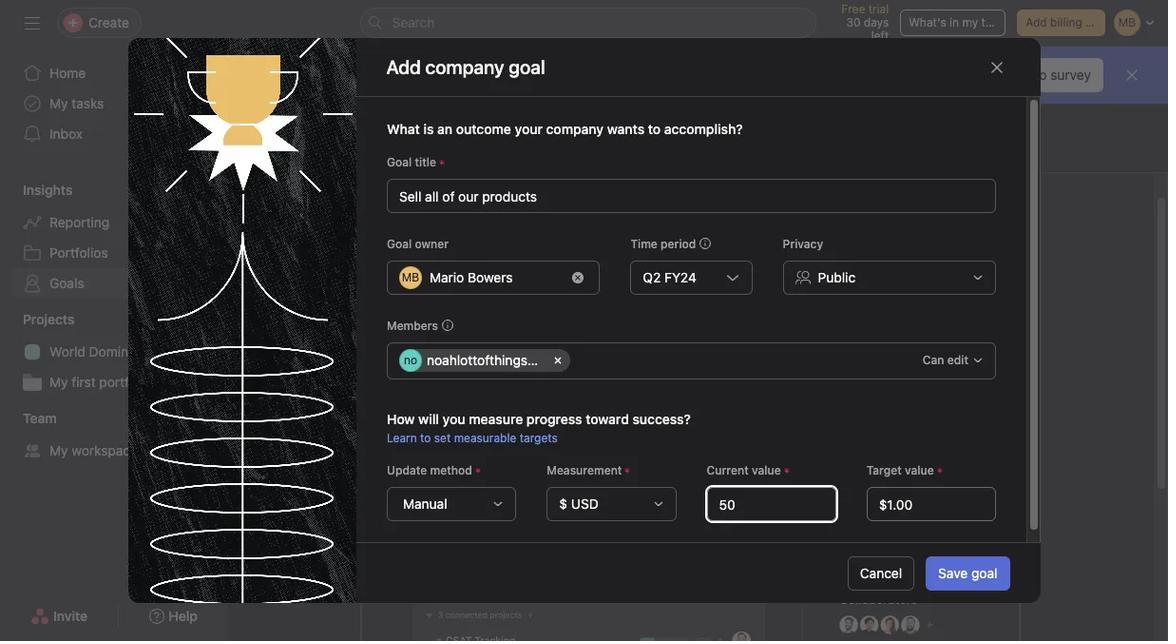 Task type: describe. For each thing, give the bounding box(es) containing it.
search button
[[360, 8, 817, 38]]

current value
[[707, 464, 781, 478]]

level
[[515, 278, 547, 295]]

mario
[[429, 270, 464, 286]]

what
[[387, 121, 420, 137]]

goals inside add top-level goals to help teams prioritize and connect work to your organization's objectives.
[[551, 278, 588, 295]]

will
[[418, 411, 439, 428]]

for
[[625, 78, 640, 92]]

your inside add company goal dialog
[[515, 121, 543, 137]]

prioritize
[[689, 278, 750, 295]]

strategic goals
[[700, 231, 848, 258]]

company goal
[[426, 56, 546, 78]]

goal for goal title
[[387, 155, 412, 170]]

and inside add top-level goals to help teams prioritize and connect work to your organization's objectives.
[[754, 278, 779, 295]]

$ usd
[[559, 496, 599, 512]]

tasks
[[72, 95, 104, 111]]

set
[[434, 431, 451, 446]]

add billing info button
[[1018, 10, 1106, 36]]

portfolio
[[99, 374, 151, 390]]

hide sidebar image
[[25, 15, 40, 30]]

trial?
[[982, 15, 1008, 29]]

my tasks link
[[11, 88, 217, 119]]

q2 fy24
[[643, 270, 697, 286]]

search list box
[[360, 8, 817, 38]]

can edit button
[[914, 348, 993, 374]]

banner containing help us make asana better
[[228, 47, 1169, 104]]

goal title
[[387, 155, 436, 170]]

required image for current value
[[781, 466, 792, 477]]

objectives.
[[704, 301, 779, 318]]

insights button
[[0, 181, 73, 200]]

add for add billing info
[[1026, 15, 1048, 29]]

team goals
[[312, 146, 383, 163]]

my for my goals
[[406, 146, 425, 163]]

goal owner
[[387, 237, 449, 252]]

what is an outcome your company wants to accomplish?
[[387, 121, 743, 137]]

measurable
[[454, 431, 516, 446]]

go
[[1014, 67, 1032, 83]]

in
[[950, 15, 960, 29]]

team button
[[0, 409, 57, 428]]

my workspace link
[[11, 436, 217, 466]]

required image for method
[[472, 466, 483, 477]]

dismiss image
[[1125, 68, 1140, 83]]

trial
[[869, 2, 890, 16]]

goals
[[49, 275, 84, 291]]

connect
[[783, 278, 839, 295]]

add top-level goals to help teams prioritize and connect work to your organization's objectives.
[[454, 278, 929, 318]]

public
[[818, 270, 856, 286]]

search
[[392, 14, 435, 30]]

team goals link
[[312, 146, 383, 172]]

my for my first portfolio
[[49, 374, 68, 390]]

save
[[939, 565, 968, 581]]

insights element
[[0, 173, 228, 302]]

to right the "work"
[[881, 278, 895, 295]]

left
[[872, 29, 890, 43]]

required image for target value
[[934, 466, 946, 477]]

measure
[[469, 411, 523, 428]]

can
[[490, 78, 509, 92]]

you inside the 'how will you measure progress toward success? learn to set measurable targets'
[[442, 411, 465, 428]]

inbox link
[[11, 119, 217, 149]]

cancel
[[861, 565, 903, 581]]

an
[[437, 121, 452, 137]]

update method
[[387, 464, 472, 478]]

billing
[[1051, 15, 1083, 29]]

my workspace
[[49, 442, 138, 458]]

value for target value
[[905, 464, 934, 478]]

public button
[[783, 261, 996, 295]]

help
[[609, 278, 639, 295]]

team for team goals
[[312, 146, 346, 163]]

manual button
[[387, 487, 516, 522]]

target
[[867, 464, 902, 478]]

to right remove image
[[592, 278, 605, 295]]

your inside add top-level goals to help teams prioritize and connect work to your organization's objectives.
[[899, 278, 929, 295]]

organization's
[[604, 301, 700, 318]]

reporting
[[49, 214, 110, 230]]

work
[[843, 278, 877, 295]]

what's in my trial?
[[910, 15, 1008, 29]]

current
[[707, 464, 749, 478]]

reporting link
[[11, 207, 217, 238]]

members
[[387, 319, 438, 333]]

go to survey button
[[1002, 58, 1104, 92]]

my first portfolio link
[[11, 367, 217, 398]]

goal
[[972, 565, 998, 581]]

usd
[[571, 496, 599, 512]]

make
[[325, 58, 359, 74]]

targets
[[520, 431, 558, 446]]

toward success?
[[586, 411, 691, 428]]

company
[[546, 121, 604, 137]]

to inside the 'how will you measure progress toward success? learn to set measurable targets'
[[420, 431, 431, 446]]



Task type: locate. For each thing, give the bounding box(es) containing it.
required image for title
[[436, 157, 448, 169]]

goals for team goals
[[349, 146, 383, 163]]

and
[[574, 231, 612, 258], [754, 278, 779, 295]]

1 horizontal spatial team
[[312, 146, 346, 163]]

bowers
[[468, 270, 513, 286]]

add left top-
[[454, 278, 482, 295]]

to accomplish?
[[648, 121, 743, 137]]

fy24
[[665, 270, 697, 286]]

invite button
[[18, 599, 100, 633]]

you down asana better
[[383, 78, 402, 92]]

0 vertical spatial team
[[312, 146, 346, 163]]

team up the my workspace
[[23, 410, 57, 426]]

0 horizontal spatial team
[[23, 410, 57, 426]]

new
[[643, 78, 665, 92]]

required image right target on the right
[[934, 466, 946, 477]]

world domination link
[[11, 337, 217, 367]]

owner
[[415, 237, 449, 252]]

required image down the "an"
[[436, 157, 448, 169]]

my inside global element
[[49, 95, 68, 111]]

my first portfolio
[[49, 374, 151, 390]]

my left tasks
[[49, 95, 68, 111]]

to down asana better
[[406, 78, 416, 92]]

None text field
[[573, 350, 587, 372]]

survey
[[1051, 67, 1092, 83]]

goals
[[349, 146, 383, 163], [429, 146, 462, 163], [551, 278, 588, 295]]

portfolios link
[[11, 238, 217, 268]]

goal left title
[[387, 155, 412, 170]]

add billing info
[[1026, 15, 1106, 29]]

help
[[274, 58, 303, 74]]

Enter goal name text field
[[387, 179, 996, 214]]

teams element
[[0, 401, 228, 470]]

1 horizontal spatial add
[[454, 278, 482, 295]]

brought
[[337, 78, 380, 92]]

insights
[[23, 182, 73, 198]]

my for my tasks
[[49, 95, 68, 111]]

add inside button
[[1026, 15, 1048, 29]]

goal for goal owner
[[387, 237, 412, 252]]

goals down the "an"
[[429, 146, 462, 163]]

my goals link
[[406, 146, 462, 172]]

global element
[[0, 47, 228, 161]]

team for team
[[23, 410, 57, 426]]

banner
[[228, 47, 1169, 104]]

you inside help us make asana better share what brought you to asana so we can improve the product for new users.
[[383, 78, 402, 92]]

you up "set"
[[442, 411, 465, 428]]

noahlottofthings@gmail.com cell
[[399, 350, 603, 372]]

mario bowers
[[429, 270, 513, 286]]

my left first
[[49, 374, 68, 390]]

0 horizontal spatial value
[[752, 464, 781, 478]]

first
[[72, 374, 96, 390]]

title
[[415, 155, 436, 170]]

help us make asana better share what brought you to asana so we can improve the product for new users.
[[274, 58, 701, 92]]

is
[[423, 121, 434, 137]]

1 horizontal spatial required image
[[934, 466, 946, 477]]

0 horizontal spatial and
[[574, 231, 612, 258]]

close this dialog image
[[990, 60, 1005, 75]]

required image
[[781, 466, 792, 477], [934, 466, 946, 477]]

free
[[842, 2, 866, 16]]

none text field inside noahlottofthings@gmail.com row
[[573, 350, 587, 372]]

2 required image from the left
[[934, 466, 946, 477]]

required image
[[436, 157, 448, 169], [472, 466, 483, 477], [622, 466, 633, 477]]

team
[[312, 146, 346, 163], [23, 410, 57, 426]]

add inside add top-level goals to help teams prioritize and connect work to your organization's objectives.
[[454, 278, 482, 295]]

teams
[[643, 278, 685, 295]]

$
[[559, 496, 567, 512]]

2 vertical spatial add
[[454, 278, 482, 295]]

1 horizontal spatial required image
[[472, 466, 483, 477]]

my down what
[[406, 146, 425, 163]]

the
[[559, 78, 576, 92]]

1 value from the left
[[752, 464, 781, 478]]

method
[[430, 464, 472, 478]]

1 vertical spatial and
[[754, 278, 779, 295]]

my inside projects element
[[49, 374, 68, 390]]

to left "set"
[[420, 431, 431, 446]]

team down my workspace
[[312, 146, 346, 163]]

can
[[923, 353, 944, 368]]

team inside dropdown button
[[23, 410, 57, 426]]

noahlottofthings@gmail.com
[[427, 352, 603, 369]]

1 vertical spatial goal
[[387, 237, 412, 252]]

0 vertical spatial and
[[574, 231, 612, 258]]

product
[[579, 78, 621, 92]]

required image down learn to set measurable targets link
[[472, 466, 483, 477]]

your down improve
[[515, 121, 543, 137]]

goals right 'level'
[[551, 278, 588, 295]]

add company goal
[[387, 56, 546, 78]]

and up remove image
[[574, 231, 612, 258]]

asana
[[420, 78, 452, 92]]

q2
[[643, 270, 661, 286]]

remove image
[[572, 272, 584, 284]]

period
[[661, 237, 696, 252]]

1 vertical spatial add
[[387, 56, 421, 78]]

1 required image from the left
[[781, 466, 792, 477]]

we
[[471, 78, 487, 92]]

None text field
[[707, 487, 836, 522], [867, 487, 996, 522], [707, 487, 836, 522], [867, 487, 996, 522]]

wants
[[607, 121, 645, 137]]

goal left owner
[[387, 237, 412, 252]]

world
[[49, 343, 85, 360]]

value for current value
[[752, 464, 781, 478]]

time period
[[631, 237, 696, 252]]

go to survey
[[1014, 67, 1092, 83]]

0 horizontal spatial required image
[[436, 157, 448, 169]]

home
[[49, 65, 86, 81]]

1 vertical spatial you
[[442, 411, 465, 428]]

so
[[456, 78, 468, 92]]

info
[[1086, 15, 1106, 29]]

my for my workspace
[[49, 442, 68, 458]]

my down team dropdown button
[[49, 442, 68, 458]]

0 vertical spatial you
[[383, 78, 402, 92]]

0 horizontal spatial add
[[387, 56, 421, 78]]

privacy
[[783, 237, 823, 252]]

0 vertical spatial add
[[1026, 15, 1048, 29]]

to inside help us make asana better share what brought you to asana so we can improve the product for new users.
[[406, 78, 416, 92]]

0 horizontal spatial your
[[515, 121, 543, 137]]

save goal
[[939, 565, 998, 581]]

what's
[[910, 15, 947, 29]]

add left billing
[[1026, 15, 1048, 29]]

goals down my workspace
[[349, 146, 383, 163]]

required image right current
[[781, 466, 792, 477]]

add for add top-level goals to help teams prioritize and connect work to your organization's objectives.
[[454, 278, 482, 295]]

1 vertical spatial your
[[899, 278, 929, 295]]

value right current
[[752, 464, 781, 478]]

projects element
[[0, 302, 228, 401]]

us
[[307, 58, 321, 74]]

1 horizontal spatial value
[[905, 464, 934, 478]]

add down search
[[387, 56, 421, 78]]

1 horizontal spatial goals
[[429, 146, 462, 163]]

edit
[[948, 353, 969, 368]]

my inside teams "element"
[[49, 442, 68, 458]]

2 value from the left
[[905, 464, 934, 478]]

noahlottofthings@gmail.com row
[[399, 350, 914, 377]]

2 horizontal spatial add
[[1026, 15, 1048, 29]]

0 horizontal spatial required image
[[781, 466, 792, 477]]

0 vertical spatial goal
[[387, 155, 412, 170]]

30
[[847, 15, 861, 29]]

goals for my goals
[[429, 146, 462, 163]]

to right the go
[[1035, 67, 1048, 83]]

measurement
[[547, 464, 622, 478]]

1 goal from the top
[[387, 155, 412, 170]]

free trial 30 days left
[[842, 2, 890, 43]]

2 goal from the top
[[387, 237, 412, 252]]

1 horizontal spatial your
[[899, 278, 929, 295]]

1 horizontal spatial you
[[442, 411, 465, 428]]

value right target on the right
[[905, 464, 934, 478]]

to inside go to survey button
[[1035, 67, 1048, 83]]

your right the "work"
[[899, 278, 929, 295]]

0 vertical spatial your
[[515, 121, 543, 137]]

what's in my trial? button
[[901, 10, 1008, 36]]

goals link
[[11, 268, 217, 299]]

home link
[[11, 58, 217, 88]]

can edit
[[923, 353, 969, 368]]

what
[[308, 78, 334, 92]]

add for add company goal
[[387, 56, 421, 78]]

add company goal dialog
[[128, 38, 1041, 641]]

set
[[535, 231, 569, 258]]

manual
[[403, 496, 447, 512]]

add inside dialog
[[387, 56, 421, 78]]

update
[[387, 464, 427, 478]]

and up objectives.
[[754, 278, 779, 295]]

2 horizontal spatial goals
[[551, 278, 588, 295]]

improve
[[512, 78, 555, 92]]

share
[[274, 78, 305, 92]]

0 horizontal spatial you
[[383, 78, 402, 92]]

required image down toward success?
[[622, 466, 633, 477]]

1 vertical spatial team
[[23, 410, 57, 426]]

invite
[[53, 608, 88, 624]]

workspace
[[72, 442, 138, 458]]

you
[[383, 78, 402, 92], [442, 411, 465, 428]]

your
[[515, 121, 543, 137], [899, 278, 929, 295]]

days
[[864, 15, 890, 29]]

world domination
[[49, 343, 159, 360]]

0 horizontal spatial goals
[[349, 146, 383, 163]]

1 horizontal spatial and
[[754, 278, 779, 295]]

time
[[631, 237, 658, 252]]

top-
[[486, 278, 515, 295]]

2 horizontal spatial required image
[[622, 466, 633, 477]]



Task type: vqa. For each thing, say whether or not it's contained in the screenshot.
Public
yes



